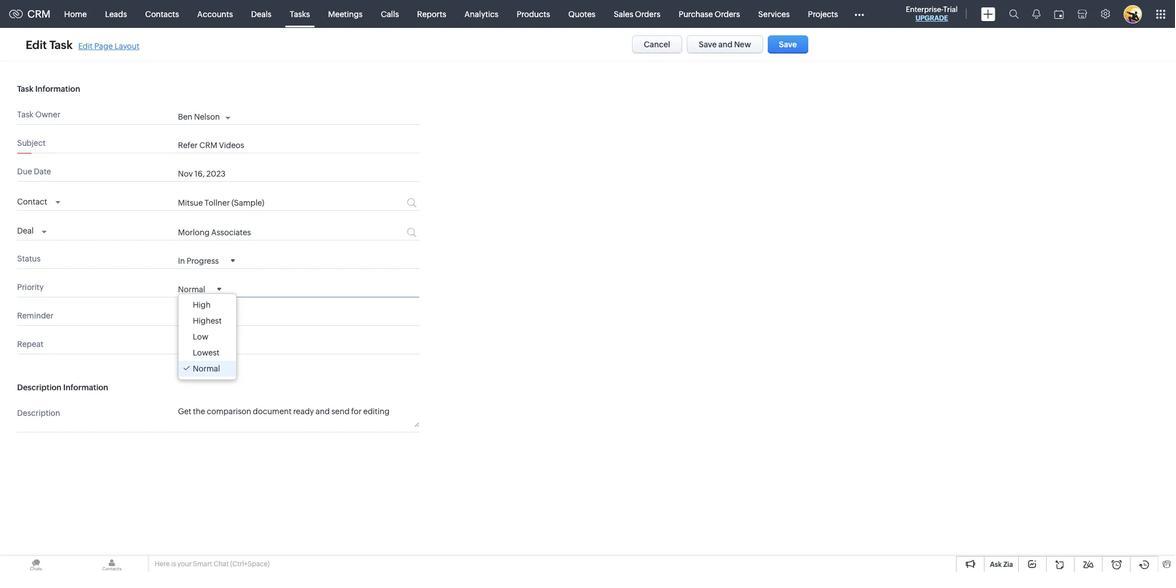Task type: describe. For each thing, give the bounding box(es) containing it.
deals link
[[242, 0, 281, 28]]

accounts link
[[188, 0, 242, 28]]

deals
[[251, 9, 271, 19]]

layout
[[114, 41, 139, 50]]

home link
[[55, 0, 96, 28]]

sales orders
[[614, 9, 660, 19]]

meetings link
[[319, 0, 372, 28]]

reports
[[417, 9, 446, 19]]

search element
[[1002, 0, 1026, 28]]

purchase orders
[[679, 9, 740, 19]]

purchase orders link
[[670, 0, 749, 28]]

description information
[[17, 383, 108, 392]]

leads link
[[96, 0, 136, 28]]

repeat
[[17, 340, 43, 349]]

here is your smart chat (ctrl+space)
[[155, 561, 270, 569]]

0 horizontal spatial edit
[[26, 38, 47, 51]]

due date
[[17, 167, 51, 176]]

due
[[17, 167, 32, 176]]

ben nelson
[[178, 112, 220, 122]]

(ctrl+space)
[[230, 561, 270, 569]]

ask
[[990, 561, 1002, 569]]

page
[[94, 41, 113, 50]]

task for task owner
[[17, 110, 34, 119]]

edit page layout link
[[78, 41, 139, 50]]

search image
[[1009, 9, 1019, 19]]

Deal field
[[17, 223, 47, 237]]

date
[[34, 167, 51, 176]]

smart
[[193, 561, 212, 569]]

signals image
[[1033, 9, 1041, 19]]

is
[[171, 561, 176, 569]]

owner
[[35, 110, 60, 119]]

calls link
[[372, 0, 408, 28]]

sales
[[614, 9, 633, 19]]

zia
[[1003, 561, 1013, 569]]

chats image
[[0, 557, 72, 573]]

mmm d, yyyy text field
[[178, 169, 383, 179]]

analytics link
[[455, 0, 508, 28]]

your
[[177, 561, 192, 569]]

Get the comparison document ready and send for editing text field
[[178, 407, 419, 428]]

orders for sales orders
[[635, 9, 660, 19]]

contacts link
[[136, 0, 188, 28]]

contacts
[[145, 9, 179, 19]]

task for task information
[[17, 84, 33, 94]]

in
[[178, 257, 185, 266]]

chat
[[214, 561, 229, 569]]

1 vertical spatial normal
[[193, 364, 220, 373]]

trial
[[943, 5, 958, 14]]

profile element
[[1117, 0, 1149, 28]]

contacts image
[[76, 557, 148, 573]]

description for description
[[17, 409, 60, 418]]

subject
[[17, 139, 46, 148]]

sales orders link
[[605, 0, 670, 28]]

high
[[193, 300, 211, 310]]

signals element
[[1026, 0, 1047, 28]]

Normal field
[[178, 284, 221, 294]]

meetings
[[328, 9, 363, 19]]

upgrade
[[916, 14, 948, 22]]

task information
[[17, 84, 80, 94]]

profile image
[[1124, 5, 1142, 23]]

edit inside edit task edit page layout
[[78, 41, 93, 50]]

edit task edit page layout
[[26, 38, 139, 51]]

products link
[[508, 0, 559, 28]]

calendar image
[[1054, 9, 1064, 19]]

low
[[193, 332, 208, 342]]

description for description information
[[17, 383, 61, 392]]

ben
[[178, 112, 192, 122]]

leads
[[105, 9, 127, 19]]

progress
[[187, 257, 219, 266]]



Task type: locate. For each thing, give the bounding box(es) containing it.
1 orders from the left
[[635, 9, 660, 19]]

information for task information
[[35, 84, 80, 94]]

purchase
[[679, 9, 713, 19]]

highest
[[193, 316, 222, 326]]

0 vertical spatial information
[[35, 84, 80, 94]]

normal inside field
[[178, 285, 205, 294]]

analytics
[[465, 9, 498, 19]]

nelson
[[194, 112, 220, 122]]

tasks
[[290, 9, 310, 19]]

2 orders from the left
[[715, 9, 740, 19]]

services link
[[749, 0, 799, 28]]

task owner
[[17, 110, 60, 119]]

status
[[17, 254, 41, 263]]

task up 'task owner'
[[17, 84, 33, 94]]

normal down lowest
[[193, 364, 220, 373]]

description down repeat
[[17, 383, 61, 392]]

crm link
[[9, 8, 51, 20]]

in progress
[[178, 257, 219, 266]]

description
[[17, 383, 61, 392], [17, 409, 60, 418]]

projects link
[[799, 0, 847, 28]]

1 vertical spatial information
[[63, 383, 108, 392]]

enterprise-
[[906, 5, 943, 14]]

tree
[[179, 294, 236, 380]]

0 horizontal spatial orders
[[635, 9, 660, 19]]

orders right purchase
[[715, 9, 740, 19]]

1 horizontal spatial orders
[[715, 9, 740, 19]]

orders right sales
[[635, 9, 660, 19]]

Other Modules field
[[847, 5, 872, 23]]

accounts
[[197, 9, 233, 19]]

None text field
[[178, 199, 364, 208], [178, 228, 364, 237], [178, 199, 364, 208], [178, 228, 364, 237]]

information
[[35, 84, 80, 94], [63, 383, 108, 392]]

create menu image
[[981, 7, 995, 21]]

None text field
[[178, 141, 419, 150]]

0 vertical spatial normal
[[178, 285, 205, 294]]

2 vertical spatial task
[[17, 110, 34, 119]]

crm
[[27, 8, 51, 20]]

services
[[758, 9, 790, 19]]

here
[[155, 561, 170, 569]]

edit down crm
[[26, 38, 47, 51]]

Contact field
[[17, 194, 60, 208]]

orders for purchase orders
[[715, 9, 740, 19]]

ask zia
[[990, 561, 1013, 569]]

1 description from the top
[[17, 383, 61, 392]]

task down 'home' link
[[49, 38, 73, 51]]

tree containing high
[[179, 294, 236, 380]]

tasks link
[[281, 0, 319, 28]]

information for description information
[[63, 383, 108, 392]]

description down description information at the left bottom
[[17, 409, 60, 418]]

quotes
[[568, 9, 596, 19]]

1 vertical spatial description
[[17, 409, 60, 418]]

normal up "high"
[[178, 285, 205, 294]]

lowest
[[193, 348, 219, 357]]

normal
[[178, 285, 205, 294], [193, 364, 220, 373]]

home
[[64, 9, 87, 19]]

1 vertical spatial task
[[17, 84, 33, 94]]

projects
[[808, 9, 838, 19]]

deal
[[17, 226, 34, 236]]

edit left page
[[78, 41, 93, 50]]

reminder
[[17, 311, 53, 320]]

priority
[[17, 283, 44, 292]]

enterprise-trial upgrade
[[906, 5, 958, 22]]

2 description from the top
[[17, 409, 60, 418]]

task
[[49, 38, 73, 51], [17, 84, 33, 94], [17, 110, 34, 119]]

task left 'owner' at the left top
[[17, 110, 34, 119]]

reports link
[[408, 0, 455, 28]]

quotes link
[[559, 0, 605, 28]]

0 vertical spatial description
[[17, 383, 61, 392]]

In Progress field
[[178, 256, 235, 266]]

edit
[[26, 38, 47, 51], [78, 41, 93, 50]]

None button
[[632, 35, 682, 54], [687, 35, 763, 54], [768, 35, 808, 54], [632, 35, 682, 54], [687, 35, 763, 54], [768, 35, 808, 54]]

calls
[[381, 9, 399, 19]]

products
[[517, 9, 550, 19]]

contact
[[17, 197, 47, 206]]

1 horizontal spatial edit
[[78, 41, 93, 50]]

orders
[[635, 9, 660, 19], [715, 9, 740, 19]]

0 vertical spatial task
[[49, 38, 73, 51]]

create menu element
[[974, 0, 1002, 28]]



Task type: vqa. For each thing, say whether or not it's contained in the screenshot.
Task Information
yes



